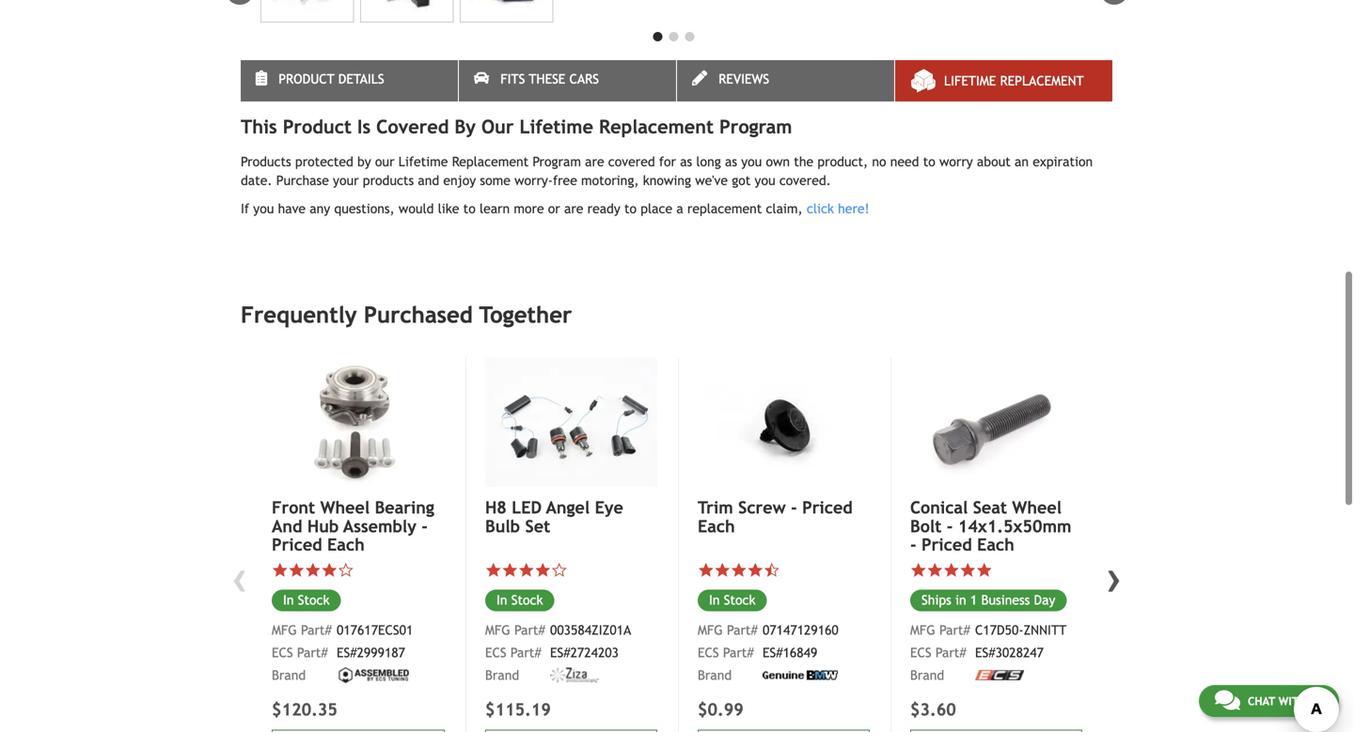 Task type: describe. For each thing, give the bounding box(es) containing it.
front
[[272, 498, 315, 518]]

ships in 1 business day
[[922, 593, 1056, 608]]

covered.
[[780, 173, 831, 188]]

own
[[766, 154, 790, 170]]

1 horizontal spatial program
[[720, 116, 793, 138]]

mfg for $120.35
[[272, 623, 297, 638]]

no
[[873, 154, 887, 170]]

covered
[[609, 154, 655, 170]]

any
[[310, 201, 330, 217]]

1 star image from the left
[[485, 563, 502, 579]]

trim screw - priced each link
[[698, 498, 870, 537]]

assembly
[[344, 517, 417, 537]]

1 es#4212776 - mm.n.074 - d1s 6500k xb xenon bulb - pair - quality replacement xenon bulbs from morimoto - morimoto - audi bmw volkswagen mercedes benz mini image from the left
[[261, 0, 354, 23]]

need
[[891, 154, 920, 170]]

seat
[[974, 498, 1008, 518]]

learn
[[480, 201, 510, 217]]

1 vertical spatial are
[[564, 201, 584, 217]]

8 star image from the left
[[944, 563, 960, 579]]

conical seat wheel bolt - 14x1.5x50mm - priced each link
[[911, 498, 1083, 555]]

$0.99
[[698, 701, 744, 720]]

questions,
[[334, 201, 395, 217]]

fits these cars link
[[459, 60, 676, 102]]

es#2724203
[[550, 646, 619, 661]]

wheel inside the conical seat wheel bolt - 14x1.5x50mm - priced each
[[1013, 498, 1062, 518]]

led
[[512, 498, 542, 518]]

with
[[1279, 695, 1307, 708]]

4 star image from the left
[[272, 563, 288, 579]]

ecs image
[[976, 671, 1025, 681]]

and
[[272, 517, 302, 537]]

- inside front wheel bearing and hub assembly - priced each
[[422, 517, 428, 537]]

bulb
[[485, 517, 520, 537]]

are inside products protected by our lifetime replacement program are covered for as long as you own the product, no need to worry about an expiration date. purchase your products and enjoy some worry-free motoring, knowing we've got you covered.
[[585, 154, 605, 170]]

1 vertical spatial replacement
[[599, 116, 714, 138]]

wheel inside front wheel bearing and hub assembly - priced each
[[320, 498, 370, 518]]

conical seat wheel bolt - 14x1.5x50mm - priced each
[[911, 498, 1072, 555]]

this product is covered by our lifetime replacement program
[[241, 116, 793, 138]]

›
[[1107, 553, 1122, 603]]

a
[[677, 201, 684, 217]]

mfg for $0.99
[[698, 623, 723, 638]]

program inside products protected by our lifetime replacement program are covered for as long as you own the product, no need to worry about an expiration date. purchase your products and enjoy some worry-free motoring, knowing we've got you covered.
[[533, 154, 581, 170]]

in stock for each
[[709, 593, 756, 608]]

14x1.5x50mm
[[959, 517, 1072, 537]]

$120.35
[[272, 701, 338, 720]]

empty star image for assembly
[[338, 563, 354, 579]]

purchase
[[276, 173, 329, 188]]

in for trim screw - priced each
[[709, 593, 720, 608]]

› link
[[1101, 553, 1129, 603]]

6 star image from the left
[[321, 563, 338, 579]]

es#2999187
[[337, 646, 405, 661]]

conical seat wheel bolt - 14x1.5x50mm - priced each image
[[911, 358, 1083, 487]]

2 horizontal spatial replacement
[[1001, 74, 1084, 89]]

$3.60
[[911, 701, 957, 720]]

7 star image from the left
[[927, 563, 944, 579]]

by
[[358, 154, 371, 170]]

trim screw - priced each
[[698, 498, 853, 537]]

hub
[[308, 517, 339, 537]]

protected
[[295, 154, 354, 170]]

us
[[1310, 695, 1324, 708]]

3 star image from the left
[[715, 563, 731, 579]]

brand for $120.35
[[272, 668, 306, 683]]

ready
[[588, 201, 621, 217]]

this
[[241, 116, 277, 138]]

product details link
[[241, 60, 458, 102]]

is
[[357, 116, 371, 138]]

priced for front wheel bearing and hub assembly - priced each
[[272, 535, 322, 555]]

click here! link
[[807, 201, 870, 217]]

covered
[[376, 116, 449, 138]]

mfg part# c17d50-znnitt ecs part# es#3028247 brand
[[911, 623, 1067, 683]]

5 star image from the left
[[288, 563, 305, 579]]

got
[[732, 173, 751, 188]]

in stock for bulb
[[497, 593, 543, 608]]

free
[[553, 173, 578, 188]]

here!
[[838, 201, 870, 217]]

your
[[333, 173, 359, 188]]

$115.19
[[485, 701, 551, 720]]

mfg for $115.19
[[485, 623, 511, 638]]

motoring,
[[581, 173, 639, 188]]

ships
[[922, 593, 952, 608]]

expiration
[[1033, 154, 1093, 170]]

and
[[418, 173, 440, 188]]

frequently
[[241, 302, 357, 329]]

bearing
[[375, 498, 435, 518]]

lifetime replacement
[[945, 74, 1084, 89]]

for
[[659, 154, 676, 170]]

es#16849
[[763, 646, 818, 661]]

h8 led angel eye bulb set image
[[485, 358, 658, 487]]

stock for each
[[724, 593, 756, 608]]

reviews link
[[677, 60, 895, 102]]

date.
[[241, 173, 272, 188]]

mfg part# 003584ziz01a ecs part# es#2724203 brand
[[485, 623, 632, 683]]

9 star image from the left
[[960, 563, 977, 579]]

chat with us
[[1248, 695, 1324, 708]]

eye
[[595, 498, 624, 518]]

c17d50-
[[976, 623, 1024, 638]]

10 star image from the left
[[977, 563, 993, 579]]

6 star image from the left
[[305, 563, 321, 579]]

0 horizontal spatial to
[[464, 201, 476, 217]]

in
[[956, 593, 967, 608]]

h8 led angel eye bulb set
[[485, 498, 624, 537]]

brand for $0.99
[[698, 668, 732, 683]]

3 es#4212776 - mm.n.074 - d1s 6500k xb xenon bulb - pair - quality replacement xenon bulbs from morimoto - morimoto - audi bmw volkswagen mercedes benz mini image from the left
[[460, 0, 554, 23]]

or
[[548, 201, 561, 217]]

cars
[[570, 72, 599, 87]]

products
[[363, 173, 414, 188]]



Task type: locate. For each thing, give the bounding box(es) containing it.
2 horizontal spatial each
[[978, 535, 1015, 555]]

star image down 'bulb'
[[485, 563, 502, 579]]

ecs for $0.99
[[698, 646, 719, 661]]

wheel right seat
[[1013, 498, 1062, 518]]

fits these cars
[[501, 72, 599, 87]]

es#4212776 - mm.n.074 - d1s 6500k xb xenon bulb - pair - quality replacement xenon bulbs from morimoto - morimoto - audi bmw volkswagen mercedes benz mini image up product details
[[261, 0, 354, 23]]

priced
[[803, 498, 853, 518], [272, 535, 322, 555], [922, 535, 973, 555]]

empty star image
[[551, 563, 568, 579], [338, 563, 354, 579]]

as
[[680, 154, 693, 170], [725, 154, 738, 170]]

1 horizontal spatial priced
[[803, 498, 853, 518]]

set
[[525, 517, 551, 537]]

mfg inside mfg part# c17d50-znnitt ecs part# es#3028247 brand
[[911, 623, 936, 638]]

chat with us link
[[1199, 686, 1340, 718]]

es#4212776 - mm.n.074 - d1s 6500k xb xenon bulb - pair - quality replacement xenon bulbs from morimoto - morimoto - audi bmw volkswagen mercedes benz mini image
[[261, 0, 354, 23], [360, 0, 454, 23], [460, 0, 554, 23]]

brand inside mfg part# 003584ziz01a ecs part# es#2724203 brand
[[485, 668, 520, 683]]

priced inside the conical seat wheel bolt - 14x1.5x50mm - priced each
[[922, 535, 973, 555]]

in for h8 led angel eye bulb set
[[497, 593, 508, 608]]

to inside products protected by our lifetime replacement program are covered for as long as you own the product, no need to worry about an expiration date. purchase your products and enjoy some worry-free motoring, knowing we've got you covered.
[[924, 154, 936, 170]]

priced inside the trim screw - priced each
[[803, 498, 853, 518]]

lifetime replacement link
[[896, 60, 1113, 102]]

place
[[641, 201, 673, 217]]

stock up mfg part# 017617ecs01 ecs part# es#2999187 brand
[[298, 593, 330, 608]]

3 star image from the left
[[698, 563, 715, 579]]

fits
[[501, 72, 525, 87]]

in for front wheel bearing and hub assembly - priced each
[[283, 593, 294, 608]]

4 brand from the left
[[911, 668, 945, 683]]

es#4212776 - mm.n.074 - d1s 6500k xb xenon bulb - pair - quality replacement xenon bulbs from morimoto - morimoto - audi bmw volkswagen mercedes benz mini image up details
[[360, 0, 454, 23]]

brand for $115.19
[[485, 668, 520, 683]]

lifetime up and in the top left of the page
[[399, 154, 448, 170]]

0 horizontal spatial lifetime
[[399, 154, 448, 170]]

0 vertical spatial program
[[720, 116, 793, 138]]

brand inside mfg part# c17d50-znnitt ecs part# es#3028247 brand
[[911, 668, 945, 683]]

ecs inside mfg part# 003584ziz01a ecs part# es#2724203 brand
[[485, 646, 507, 661]]

in up mfg part# 07147129160 ecs part# es#16849 brand
[[709, 593, 720, 608]]

2 stock from the left
[[724, 593, 756, 608]]

product details
[[279, 72, 384, 87]]

0 horizontal spatial in
[[283, 593, 294, 608]]

like
[[438, 201, 460, 217]]

mfg inside mfg part# 017617ecs01 ecs part# es#2999187 brand
[[272, 623, 297, 638]]

to right like
[[464, 201, 476, 217]]

0 horizontal spatial each
[[327, 535, 365, 555]]

an
[[1015, 154, 1029, 170]]

wheel
[[320, 498, 370, 518], [1013, 498, 1062, 518]]

- down conical
[[911, 535, 917, 555]]

stock up mfg part# 07147129160 ecs part# es#16849 brand
[[724, 593, 756, 608]]

2 empty star image from the left
[[338, 563, 354, 579]]

we've
[[695, 173, 728, 188]]

1 horizontal spatial in
[[497, 593, 508, 608]]

ecs inside mfg part# 017617ecs01 ecs part# es#2999187 brand
[[272, 646, 293, 661]]

-
[[791, 498, 798, 518], [422, 517, 428, 537], [947, 517, 953, 537], [911, 535, 917, 555]]

in stock
[[497, 593, 543, 608], [709, 593, 756, 608], [283, 593, 330, 608]]

each for conical seat wheel bolt - 14x1.5x50mm - priced each
[[978, 535, 1015, 555]]

ecs inside mfg part# 07147129160 ecs part# es#16849 brand
[[698, 646, 719, 661]]

7 star image from the left
[[911, 563, 927, 579]]

business
[[982, 593, 1031, 608]]

07147129160
[[763, 623, 839, 638]]

- right bolt
[[947, 517, 953, 537]]

as up got on the top right
[[725, 154, 738, 170]]

replacement up an
[[1001, 74, 1084, 89]]

stock for hub
[[298, 593, 330, 608]]

brand inside mfg part# 07147129160 ecs part# es#16849 brand
[[698, 668, 732, 683]]

ecs inside mfg part# c17d50-znnitt ecs part# es#3028247 brand
[[911, 646, 932, 661]]

1 vertical spatial product
[[283, 116, 352, 138]]

to right need
[[924, 154, 936, 170]]

mfg inside mfg part# 003584ziz01a ecs part# es#2724203 brand
[[485, 623, 511, 638]]

star image down trim in the right of the page
[[698, 563, 715, 579]]

star image down set
[[518, 563, 535, 579]]

1 in from the left
[[497, 593, 508, 608]]

together
[[480, 302, 572, 329]]

details
[[338, 72, 384, 87]]

2 brand from the left
[[698, 668, 732, 683]]

mfg up "$120.35" on the left bottom of the page
[[272, 623, 297, 638]]

frequently purchased together
[[241, 302, 572, 329]]

0 horizontal spatial as
[[680, 154, 693, 170]]

replacement up for
[[599, 116, 714, 138]]

each
[[698, 517, 735, 537], [327, 535, 365, 555], [978, 535, 1015, 555]]

you down own
[[755, 173, 776, 188]]

each inside front wheel bearing and hub assembly - priced each
[[327, 535, 365, 555]]

empty star image down front wheel bearing and hub assembly - priced each
[[338, 563, 354, 579]]

stock
[[512, 593, 543, 608], [724, 593, 756, 608], [298, 593, 330, 608]]

in down and
[[283, 593, 294, 608]]

if you have any questions, would like to learn more or are ready to place a replacement claim, click here!
[[241, 201, 870, 217]]

3 brand from the left
[[272, 668, 306, 683]]

ecs up "$120.35" on the left bottom of the page
[[272, 646, 293, 661]]

1 as from the left
[[680, 154, 693, 170]]

0 horizontal spatial wheel
[[320, 498, 370, 518]]

2 in from the left
[[709, 593, 720, 608]]

es#4212776 - mm.n.074 - d1s 6500k xb xenon bulb - pair - quality replacement xenon bulbs from morimoto - morimoto - audi bmw volkswagen mercedes benz mini image up fits
[[460, 0, 554, 23]]

trim screw - priced each image
[[698, 358, 870, 487]]

znnitt
[[1024, 623, 1067, 638]]

more
[[514, 201, 544, 217]]

each for front wheel bearing and hub assembly - priced each
[[327, 535, 365, 555]]

product inside 'link'
[[279, 72, 335, 87]]

trim
[[698, 498, 734, 518]]

2 as from the left
[[725, 154, 738, 170]]

long
[[697, 154, 721, 170]]

lifetime up worry
[[945, 74, 997, 89]]

stock for bulb
[[512, 593, 543, 608]]

wheel right front
[[320, 498, 370, 518]]

replacement up some
[[452, 154, 529, 170]]

each inside the trim screw - priced each
[[698, 517, 735, 537]]

lifetime
[[945, 74, 997, 89], [520, 116, 594, 138], [399, 154, 448, 170]]

2 star image from the left
[[535, 563, 551, 579]]

you
[[742, 154, 762, 170], [755, 173, 776, 188], [253, 201, 274, 217]]

assembled by ecs image
[[337, 667, 412, 686]]

0 horizontal spatial es#4212776 - mm.n.074 - d1s 6500k xb xenon bulb - pair - quality replacement xenon bulbs from morimoto - morimoto - audi bmw volkswagen mercedes benz mini image
[[261, 0, 354, 23]]

es#3028247
[[976, 646, 1044, 661]]

half star image
[[764, 563, 780, 579]]

each inside the conical seat wheel bolt - 14x1.5x50mm - priced each
[[978, 535, 1015, 555]]

1 mfg from the left
[[485, 623, 511, 638]]

ecs down ships
[[911, 646, 932, 661]]

ecs up $0.99 at the right of page
[[698, 646, 719, 661]]

ecs
[[485, 646, 507, 661], [698, 646, 719, 661], [272, 646, 293, 661], [911, 646, 932, 661]]

star image down the trim screw - priced each at right bottom
[[747, 563, 764, 579]]

0 horizontal spatial program
[[533, 154, 581, 170]]

genuine bmw image
[[763, 671, 838, 681]]

chat
[[1248, 695, 1276, 708]]

2 wheel from the left
[[1013, 498, 1062, 518]]

1 star image from the left
[[502, 563, 518, 579]]

front wheel bearing and hub assembly - priced each image
[[272, 358, 445, 488]]

0 vertical spatial replacement
[[1001, 74, 1084, 89]]

2 in stock from the left
[[709, 593, 756, 608]]

4 mfg from the left
[[911, 623, 936, 638]]

0 vertical spatial product
[[279, 72, 335, 87]]

1 vertical spatial lifetime
[[520, 116, 594, 138]]

ecs up $115.19
[[485, 646, 507, 661]]

2 horizontal spatial to
[[924, 154, 936, 170]]

1 wheel from the left
[[320, 498, 370, 518]]

about
[[977, 154, 1011, 170]]

product up protected
[[283, 116, 352, 138]]

each right and
[[327, 535, 365, 555]]

brand inside mfg part# 017617ecs01 ecs part# es#2999187 brand
[[272, 668, 306, 683]]

priced for conical seat wheel bolt - 14x1.5x50mm - priced each
[[922, 535, 973, 555]]

1 horizontal spatial as
[[725, 154, 738, 170]]

mfg part# 017617ecs01 ecs part# es#2999187 brand
[[272, 623, 413, 683]]

each left screw
[[698, 517, 735, 537]]

1 horizontal spatial each
[[698, 517, 735, 537]]

purchased
[[364, 302, 473, 329]]

h8 led angel eye bulb set link
[[485, 498, 658, 537]]

1 ecs from the left
[[485, 646, 507, 661]]

in stock for hub
[[283, 593, 330, 608]]

3 in from the left
[[283, 593, 294, 608]]

in
[[497, 593, 508, 608], [709, 593, 720, 608], [283, 593, 294, 608]]

2 horizontal spatial in stock
[[709, 593, 756, 608]]

the
[[794, 154, 814, 170]]

priced inside front wheel bearing and hub assembly - priced each
[[272, 535, 322, 555]]

you right the if
[[253, 201, 274, 217]]

replacement
[[688, 201, 762, 217]]

star image up ships
[[911, 563, 927, 579]]

4 star image from the left
[[731, 563, 747, 579]]

5 star image from the left
[[747, 563, 764, 579]]

mfg down ships
[[911, 623, 936, 638]]

priced down conical
[[922, 535, 973, 555]]

1 horizontal spatial in stock
[[497, 593, 543, 608]]

priced down front
[[272, 535, 322, 555]]

front wheel bearing and hub assembly - priced each
[[272, 498, 435, 555]]

to left place
[[625, 201, 637, 217]]

mfg up $115.19
[[485, 623, 511, 638]]

star image left half star icon
[[731, 563, 747, 579]]

1 stock from the left
[[512, 593, 543, 608]]

empty star image for set
[[551, 563, 568, 579]]

program up free
[[533, 154, 581, 170]]

1 in stock from the left
[[497, 593, 543, 608]]

star image
[[485, 563, 502, 579], [518, 563, 535, 579], [698, 563, 715, 579], [731, 563, 747, 579], [747, 563, 764, 579], [321, 563, 338, 579], [911, 563, 927, 579]]

are right "or"
[[564, 201, 584, 217]]

would
[[399, 201, 434, 217]]

0 horizontal spatial replacement
[[452, 154, 529, 170]]

ecs for $120.35
[[272, 646, 293, 661]]

h8
[[485, 498, 507, 518]]

products
[[241, 154, 291, 170]]

1 horizontal spatial to
[[625, 201, 637, 217]]

you up got on the top right
[[742, 154, 762, 170]]

as right for
[[680, 154, 693, 170]]

1 empty star image from the left
[[551, 563, 568, 579]]

1 vertical spatial you
[[755, 173, 776, 188]]

brand up $0.99 at the right of page
[[698, 668, 732, 683]]

in stock up mfg part# 003584ziz01a ecs part# es#2724203 brand
[[497, 593, 543, 608]]

lifetime inside products protected by our lifetime replacement program are covered for as long as you own the product, no need to worry about an expiration date. purchase your products and enjoy some worry-free motoring, knowing we've got you covered.
[[399, 154, 448, 170]]

if
[[241, 201, 249, 217]]

conical
[[911, 498, 968, 518]]

0 horizontal spatial in stock
[[283, 593, 330, 608]]

replacement inside products protected by our lifetime replacement program are covered for as long as you own the product, no need to worry about an expiration date. purchase your products and enjoy some worry-free motoring, knowing we've got you covered.
[[452, 154, 529, 170]]

1 brand from the left
[[485, 668, 520, 683]]

claim,
[[766, 201, 803, 217]]

product left details
[[279, 72, 335, 87]]

brand up "$120.35" on the left bottom of the page
[[272, 668, 306, 683]]

in down 'bulb'
[[497, 593, 508, 608]]

3 in stock from the left
[[283, 593, 330, 608]]

star image down the hub
[[321, 563, 338, 579]]

worry
[[940, 154, 973, 170]]

1 horizontal spatial wheel
[[1013, 498, 1062, 518]]

brand
[[485, 668, 520, 683], [698, 668, 732, 683], [272, 668, 306, 683], [911, 668, 945, 683]]

0 vertical spatial lifetime
[[945, 74, 997, 89]]

2 vertical spatial you
[[253, 201, 274, 217]]

click
[[807, 201, 834, 217]]

1 horizontal spatial replacement
[[599, 116, 714, 138]]

2 horizontal spatial lifetime
[[945, 74, 997, 89]]

0 vertical spatial are
[[585, 154, 605, 170]]

2 horizontal spatial stock
[[724, 593, 756, 608]]

program up own
[[720, 116, 793, 138]]

our
[[375, 154, 395, 170]]

mfg for $3.60
[[911, 623, 936, 638]]

2 star image from the left
[[518, 563, 535, 579]]

star image
[[502, 563, 518, 579], [535, 563, 551, 579], [715, 563, 731, 579], [272, 563, 288, 579], [288, 563, 305, 579], [305, 563, 321, 579], [927, 563, 944, 579], [944, 563, 960, 579], [960, 563, 977, 579], [977, 563, 993, 579]]

in stock up mfg part# 017617ecs01 ecs part# es#2999187 brand
[[283, 593, 330, 608]]

2 horizontal spatial es#4212776 - mm.n.074 - d1s 6500k xb xenon bulb - pair - quality replacement xenon bulbs from morimoto - morimoto - audi bmw volkswagen mercedes benz mini image
[[460, 0, 554, 23]]

ecs for $115.19
[[485, 646, 507, 661]]

angel
[[547, 498, 590, 518]]

0 vertical spatial you
[[742, 154, 762, 170]]

0 horizontal spatial empty star image
[[338, 563, 354, 579]]

each down seat
[[978, 535, 1015, 555]]

- right assembly
[[422, 517, 428, 537]]

stock up mfg part# 003584ziz01a ecs part# es#2724203 brand
[[512, 593, 543, 608]]

0 horizontal spatial stock
[[298, 593, 330, 608]]

1 horizontal spatial empty star image
[[551, 563, 568, 579]]

these
[[529, 72, 566, 87]]

in stock up mfg part# 07147129160 ecs part# es#16849 brand
[[709, 593, 756, 608]]

0 horizontal spatial are
[[564, 201, 584, 217]]

2 ecs from the left
[[698, 646, 719, 661]]

1 vertical spatial program
[[533, 154, 581, 170]]

some
[[480, 173, 511, 188]]

replacement
[[1001, 74, 1084, 89], [599, 116, 714, 138], [452, 154, 529, 170]]

product
[[279, 72, 335, 87], [283, 116, 352, 138]]

priced right screw
[[803, 498, 853, 518]]

2 vertical spatial lifetime
[[399, 154, 448, 170]]

mfg
[[485, 623, 511, 638], [698, 623, 723, 638], [272, 623, 297, 638], [911, 623, 936, 638]]

lifetime down "fits these cars" link on the top left of the page
[[520, 116, 594, 138]]

day
[[1034, 593, 1056, 608]]

ziza image
[[550, 669, 599, 684]]

2 mfg from the left
[[698, 623, 723, 638]]

program
[[720, 116, 793, 138], [533, 154, 581, 170]]

3 ecs from the left
[[272, 646, 293, 661]]

1 horizontal spatial es#4212776 - mm.n.074 - d1s 6500k xb xenon bulb - pair - quality replacement xenon bulbs from morimoto - morimoto - audi bmw volkswagen mercedes benz mini image
[[360, 0, 454, 23]]

3 mfg from the left
[[272, 623, 297, 638]]

- right screw
[[791, 498, 798, 518]]

brand up $115.19
[[485, 668, 520, 683]]

- inside the trim screw - priced each
[[791, 498, 798, 518]]

2 vertical spatial replacement
[[452, 154, 529, 170]]

1 horizontal spatial lifetime
[[520, 116, 594, 138]]

are up motoring,
[[585, 154, 605, 170]]

mfg up $0.99 at the right of page
[[698, 623, 723, 638]]

product,
[[818, 154, 869, 170]]

brand up $3.60
[[911, 668, 945, 683]]

screw
[[739, 498, 786, 518]]

to
[[924, 154, 936, 170], [464, 201, 476, 217], [625, 201, 637, 217]]

mfg inside mfg part# 07147129160 ecs part# es#16849 brand
[[698, 623, 723, 638]]

comments image
[[1215, 690, 1241, 712]]

2 es#4212776 - mm.n.074 - d1s 6500k xb xenon bulb - pair - quality replacement xenon bulbs from morimoto - morimoto - audi bmw volkswagen mercedes benz mini image from the left
[[360, 0, 454, 23]]

1 horizontal spatial stock
[[512, 593, 543, 608]]

empty star image down h8 led angel eye bulb set
[[551, 563, 568, 579]]

bolt
[[911, 517, 942, 537]]

3 stock from the left
[[298, 593, 330, 608]]

2 horizontal spatial priced
[[922, 535, 973, 555]]

products protected by our lifetime replacement program are covered for as long as you own the product, no need to worry about an expiration date. purchase your products and enjoy some worry-free motoring, knowing we've got you covered.
[[241, 154, 1093, 188]]

mfg part# 07147129160 ecs part# es#16849 brand
[[698, 623, 839, 683]]

4 ecs from the left
[[911, 646, 932, 661]]

2 horizontal spatial in
[[709, 593, 720, 608]]

1
[[971, 593, 978, 608]]

003584ziz01a
[[550, 623, 632, 638]]

0 horizontal spatial priced
[[272, 535, 322, 555]]

1 horizontal spatial are
[[585, 154, 605, 170]]



Task type: vqa. For each thing, say whether or not it's contained in the screenshot.
'Seat' at the right bottom of the page
yes



